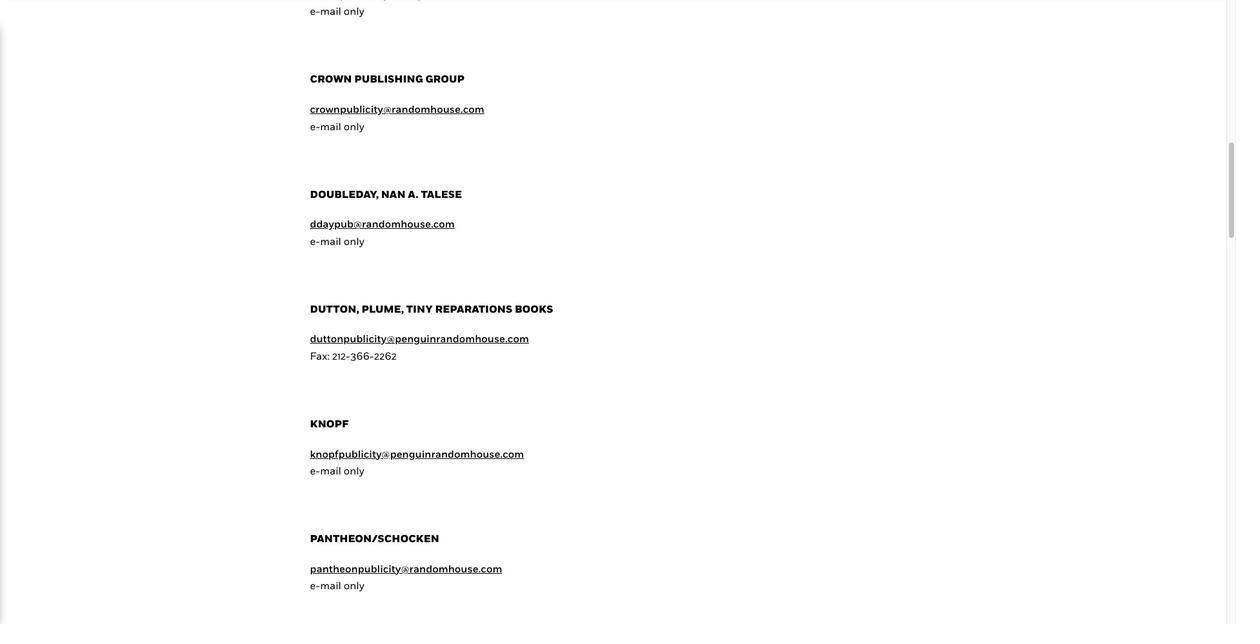 Task type: locate. For each thing, give the bounding box(es) containing it.
e-
[[310, 5, 320, 18], [310, 120, 320, 133], [310, 235, 320, 248], [310, 465, 320, 478], [310, 580, 320, 593]]

duttonpublicity@penguinrandomhouse.com
[[310, 333, 529, 345]]

doubleday, nan a. talese
[[310, 187, 462, 200]]

e- inside ddaypub@randomhouse.com e-mail only
[[310, 235, 320, 248]]

4 only from the top
[[344, 465, 364, 478]]

nan
[[381, 187, 406, 200]]

a.
[[408, 187, 419, 200]]

e- for pantheonpublicity@randomhouse.com e-mail only
[[310, 580, 320, 593]]

only inside crownpublicity@randomhouse.com e-mail only
[[344, 120, 364, 133]]

e- inside crownpublicity@randomhouse.com e-mail only
[[310, 120, 320, 133]]

mail inside ddaypub@randomhouse.com e-mail only
[[320, 235, 341, 248]]

mail inside knopfpublicity@penguinrandomhouse.com e-mail only
[[320, 465, 341, 478]]

mail for pantheonpublicity@randomhouse.com e-mail only
[[320, 580, 341, 593]]

crownpublicity@randomhouse.com link
[[310, 103, 485, 115]]

e- inside knopfpublicity@penguinrandomhouse.com e-mail only
[[310, 465, 320, 478]]

ddaypub@randomhouse.com
[[310, 218, 455, 230]]

5 mail from the top
[[320, 580, 341, 593]]

duttonpublicity@penguinrandomhouse.com link
[[310, 333, 529, 345]]

only inside ddaypub@randomhouse.com e-mail only
[[344, 235, 364, 248]]

4 e- from the top
[[310, 465, 320, 478]]

knopfpublicity@penguinrandomhouse.com e-mail only
[[310, 448, 524, 478]]

duttonpublicity@penguinrandomhouse.com fax: 212-366-2262
[[310, 333, 529, 363]]

2 e- from the top
[[310, 120, 320, 133]]

only inside pantheonpublicity@randomhouse.com e-mail only
[[344, 580, 364, 593]]

5 e- from the top
[[310, 580, 320, 593]]

reparations
[[435, 302, 513, 315]]

pantheonpublicity@randomhouse.com
[[310, 563, 502, 575]]

knopf
[[310, 417, 349, 430]]

e- for crownpublicity@randomhouse.com e-mail only
[[310, 120, 320, 133]]

4 mail from the top
[[320, 465, 341, 478]]

2 only from the top
[[344, 120, 364, 133]]

ddaypub@randomhouse.com e-mail only
[[310, 218, 455, 248]]

only inside knopfpublicity@penguinrandomhouse.com e-mail only
[[344, 465, 364, 478]]

mail for crownpublicity@randomhouse.com e-mail only
[[320, 120, 341, 133]]

talese
[[421, 187, 462, 200]]

mail inside crownpublicity@randomhouse.com e-mail only
[[320, 120, 341, 133]]

3 mail from the top
[[320, 235, 341, 248]]

books
[[515, 302, 553, 315]]

doubleday,
[[310, 187, 379, 200]]

pantheonpublicity@randomhouse.com link
[[310, 563, 502, 575]]

plume,
[[362, 302, 404, 315]]

e- inside pantheonpublicity@randomhouse.com e-mail only
[[310, 580, 320, 593]]

3 only from the top
[[344, 235, 364, 248]]

only
[[344, 5, 364, 18], [344, 120, 364, 133], [344, 235, 364, 248], [344, 465, 364, 478], [344, 580, 364, 593]]

dutton, plume, tiny reparations books
[[310, 302, 553, 315]]

mail inside pantheonpublicity@randomhouse.com e-mail only
[[320, 580, 341, 593]]

2 mail from the top
[[320, 120, 341, 133]]

crown publishing group
[[310, 73, 465, 85]]

366-
[[350, 350, 374, 363]]

3 e- from the top
[[310, 235, 320, 248]]

only for pantheonpublicity@randomhouse.com e-mail only
[[344, 580, 364, 593]]

crown
[[310, 73, 352, 85]]

e- for knopfpublicity@penguinrandomhouse.com e-mail only
[[310, 465, 320, 478]]

mail
[[320, 5, 341, 18], [320, 120, 341, 133], [320, 235, 341, 248], [320, 465, 341, 478], [320, 580, 341, 593]]

5 only from the top
[[344, 580, 364, 593]]



Task type: describe. For each thing, give the bounding box(es) containing it.
e- for ddaypub@randomhouse.com e-mail only
[[310, 235, 320, 248]]

1 e- from the top
[[310, 5, 320, 18]]

knopfpublicity@penguinrandomhouse.com link
[[310, 448, 524, 460]]

crownpublicity@randomhouse.com
[[310, 103, 485, 115]]

e-mail only
[[310, 5, 364, 18]]

only for ddaypub@randomhouse.com e-mail only
[[344, 235, 364, 248]]

dutton,
[[310, 302, 359, 315]]

pantheonpublicity@randomhouse.com e-mail only
[[310, 563, 502, 593]]

2262
[[374, 350, 397, 363]]

1 mail from the top
[[320, 5, 341, 18]]

only for knopfpublicity@penguinrandomhouse.com e-mail only
[[344, 465, 364, 478]]

knopfpublicity@penguinrandomhouse.com
[[310, 448, 524, 460]]

publishing
[[354, 73, 423, 85]]

ddaypub@randomhouse.com link
[[310, 218, 455, 230]]

mail for knopfpublicity@penguinrandomhouse.com e-mail only
[[320, 465, 341, 478]]

only for crownpublicity@randomhouse.com e-mail only
[[344, 120, 364, 133]]

pantheon/schocken
[[310, 532, 439, 545]]

mail for ddaypub@randomhouse.com e-mail only
[[320, 235, 341, 248]]

212-
[[332, 350, 350, 363]]

fax:
[[310, 350, 330, 363]]

crownpublicity@randomhouse.com e-mail only
[[310, 103, 485, 133]]

1 only from the top
[[344, 5, 364, 18]]

group
[[426, 73, 465, 85]]

tiny
[[406, 302, 433, 315]]



Task type: vqa. For each thing, say whether or not it's contained in the screenshot.


